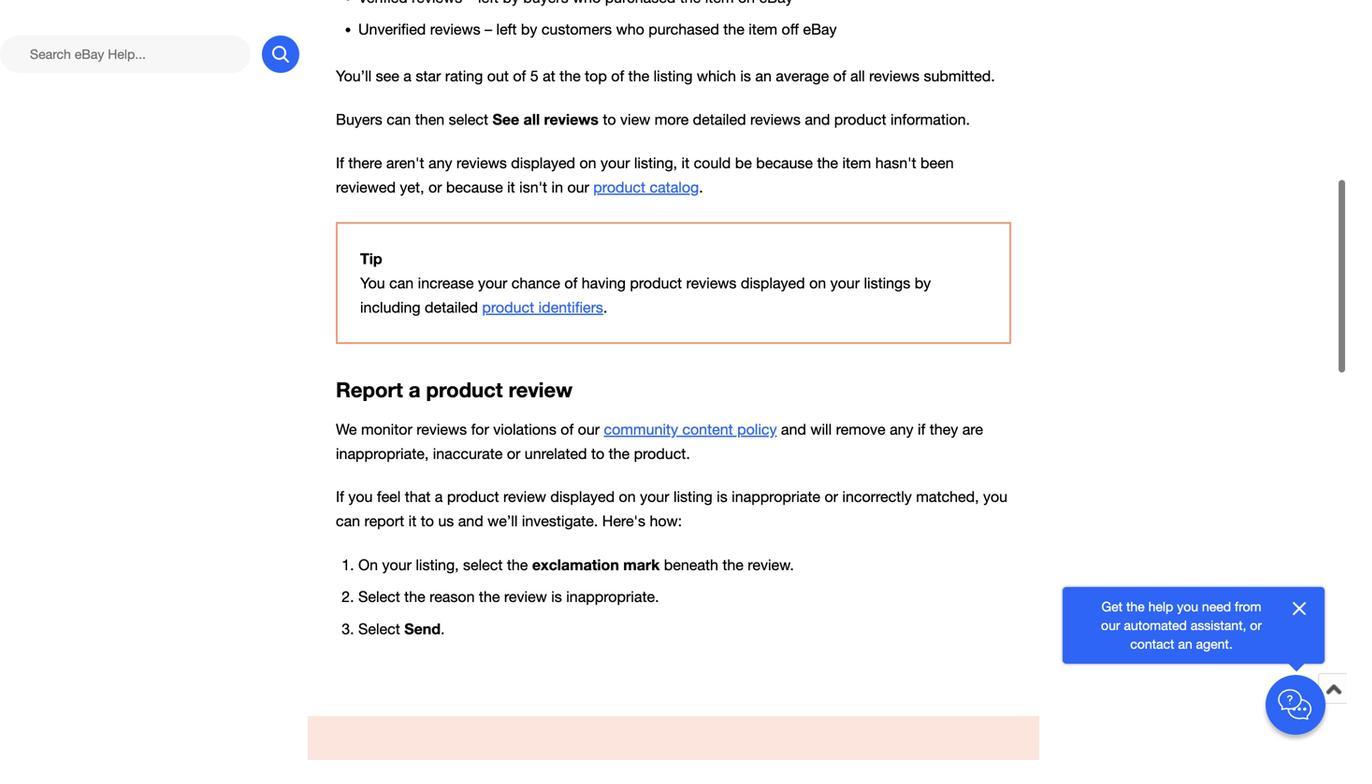 Task type: vqa. For each thing, say whether or not it's contained in the screenshot.
submitted.
yes



Task type: locate. For each thing, give the bounding box(es) containing it.
identifiers
[[539, 299, 604, 316]]

select inside 'on your listing, select the exclamation mark beneath the review.'
[[463, 557, 503, 574]]

your left listings
[[831, 275, 860, 292]]

detailed inside buyers can then select see all reviews to view more detailed reviews and product information.
[[693, 111, 746, 128]]

detailed down increase
[[425, 299, 478, 316]]

can left then
[[387, 111, 411, 128]]

2 vertical spatial it
[[409, 513, 417, 530]]

0 horizontal spatial by
[[521, 21, 538, 38]]

1 vertical spatial on
[[619, 489, 636, 506]]

0 vertical spatial is
[[741, 67, 751, 85]]

detailed down which
[[693, 111, 746, 128]]

0 horizontal spatial it
[[409, 513, 417, 530]]

0 vertical spatial select
[[358, 588, 400, 606]]

an
[[756, 67, 772, 85], [1179, 637, 1193, 652]]

the left item at the top right
[[817, 154, 839, 172]]

we monitor reviews for violations of our community content policy
[[336, 421, 777, 438]]

by right left
[[521, 21, 538, 38]]

and right us
[[458, 513, 484, 530]]

of up unrelated
[[561, 421, 574, 438]]

.
[[699, 179, 703, 196], [604, 299, 608, 316], [441, 621, 445, 638]]

review up we'll
[[504, 489, 546, 506]]

and inside buyers can then select see all reviews to view more detailed reviews and product information.
[[805, 111, 830, 128]]

0 vertical spatial our
[[568, 179, 589, 196]]

exclamation
[[532, 556, 619, 574]]

you right matched,
[[984, 489, 1008, 506]]

1 horizontal spatial all
[[851, 67, 865, 85]]

it inside if you feel that a product review displayed on your listing is inappropriate or incorrectly matched, you can report it to us and we'll investigate. here's how:
[[409, 513, 417, 530]]

it left isn't in the top of the page
[[507, 179, 515, 196]]

2 if from the top
[[336, 489, 344, 506]]

listing left which
[[654, 67, 693, 85]]

you
[[348, 489, 373, 506], [984, 489, 1008, 506], [1178, 599, 1199, 615]]

1 vertical spatial detailed
[[425, 299, 478, 316]]

select up select the reason the review is inappropriate. on the left of the page
[[463, 557, 503, 574]]

because
[[756, 154, 813, 172], [446, 179, 503, 196]]

of right top
[[611, 67, 624, 85]]

yet,
[[400, 179, 424, 196]]

the down community
[[609, 446, 630, 463]]

the right the reason
[[479, 588, 500, 606]]

reviewed
[[336, 179, 396, 196]]

1 vertical spatial .
[[604, 299, 608, 316]]

or down violations
[[507, 446, 521, 463]]

all right see at the top of page
[[524, 111, 540, 128]]

your right on
[[382, 557, 412, 574]]

1 vertical spatial listing,
[[416, 557, 459, 574]]

on left listings
[[810, 275, 827, 292]]

0 vertical spatial detailed
[[693, 111, 746, 128]]

tip
[[360, 250, 382, 268]]

0 vertical spatial on
[[810, 275, 827, 292]]

review up violations
[[509, 378, 573, 403]]

1 horizontal spatial detailed
[[693, 111, 746, 128]]

could
[[694, 154, 731, 172]]

1 horizontal spatial any
[[890, 421, 914, 438]]

or inside get the help you need from our automated assistant, or contact an agent.
[[1251, 618, 1262, 634]]

more
[[655, 111, 689, 128]]

select inside buyers can then select see all reviews to view more detailed reviews and product information.
[[449, 111, 489, 128]]

an left average
[[756, 67, 772, 85]]

is down exclamation
[[551, 588, 562, 606]]

1 vertical spatial select
[[358, 621, 400, 638]]

2 vertical spatial .
[[441, 621, 445, 638]]

view
[[621, 111, 651, 128]]

0 vertical spatial to
[[603, 111, 616, 128]]

or right yet, at the left top of the page
[[429, 179, 442, 196]]

0 vertical spatial it
[[682, 154, 690, 172]]

select inside select send .
[[358, 621, 400, 638]]

1 vertical spatial if
[[336, 489, 344, 506]]

our inside get the help you need from our automated assistant, or contact an agent.
[[1102, 618, 1121, 634]]

1 vertical spatial displayed
[[741, 275, 805, 292]]

buyers can then select see all reviews to view more detailed reviews and product information.
[[336, 111, 971, 128]]

or down from
[[1251, 618, 1262, 634]]

select
[[358, 588, 400, 606], [358, 621, 400, 638]]

you inside get the help you need from our automated assistant, or contact an agent.
[[1178, 599, 1199, 615]]

0 vertical spatial displayed
[[511, 154, 576, 172]]

0 vertical spatial .
[[699, 179, 703, 196]]

the
[[560, 67, 581, 85], [629, 67, 650, 85], [817, 154, 839, 172], [609, 446, 630, 463], [507, 557, 528, 574], [723, 557, 744, 574], [404, 588, 426, 606], [479, 588, 500, 606], [1127, 599, 1145, 615]]

top
[[585, 67, 607, 85]]

reviews inside if there aren't any reviews displayed on your listing, it could be because the item hasn't been reviewed yet, or because it isn't in our
[[457, 154, 507, 172]]

an left agent.
[[1179, 637, 1193, 652]]

ebay
[[803, 21, 837, 38]]

1 vertical spatial can
[[389, 275, 414, 292]]

0 horizontal spatial you
[[348, 489, 373, 506]]

2 vertical spatial our
[[1102, 618, 1121, 634]]

0 vertical spatial all
[[851, 67, 865, 85]]

can left report
[[336, 513, 360, 530]]

our down get
[[1102, 618, 1121, 634]]

a right "that"
[[435, 489, 443, 506]]

send
[[404, 620, 441, 638]]

1 horizontal spatial .
[[604, 299, 608, 316]]

if left feel
[[336, 489, 344, 506]]

product right having
[[630, 275, 682, 292]]

select for see
[[449, 111, 489, 128]]

2 vertical spatial to
[[421, 513, 434, 530]]

product inside if you feel that a product review displayed on your listing is inappropriate or incorrectly matched, you can report it to us and we'll investigate. here's how:
[[447, 489, 499, 506]]

by right listings
[[915, 275, 931, 292]]

item
[[843, 154, 872, 172]]

a right report
[[409, 378, 421, 403]]

it left the could
[[682, 154, 690, 172]]

on
[[810, 275, 827, 292], [619, 489, 636, 506]]

0 horizontal spatial all
[[524, 111, 540, 128]]

product identifiers .
[[482, 299, 608, 316]]

2 horizontal spatial .
[[699, 179, 703, 196]]

1 horizontal spatial because
[[756, 154, 813, 172]]

0 vertical spatial any
[[429, 154, 452, 172]]

0 horizontal spatial any
[[429, 154, 452, 172]]

off
[[782, 21, 799, 38]]

0 horizontal spatial .
[[441, 621, 445, 638]]

. for identifiers
[[604, 299, 608, 316]]

product up for
[[426, 378, 503, 403]]

will
[[811, 421, 832, 438]]

listing, up the reason
[[416, 557, 459, 574]]

0 horizontal spatial on
[[619, 489, 636, 506]]

all right average
[[851, 67, 865, 85]]

having
[[582, 275, 626, 292]]

any
[[429, 154, 452, 172], [890, 421, 914, 438]]

the right top
[[629, 67, 650, 85]]

1 vertical spatial it
[[507, 179, 515, 196]]

can up including
[[389, 275, 414, 292]]

and will remove any if they are inappropriate, inaccurate or unrelated to the product.
[[336, 421, 984, 463]]

your up how:
[[640, 489, 670, 506]]

and
[[805, 111, 830, 128], [781, 421, 807, 438], [458, 513, 484, 530]]

1 horizontal spatial by
[[915, 275, 931, 292]]

2 select from the top
[[358, 621, 400, 638]]

product identifiers link
[[482, 299, 604, 316]]

any left if
[[890, 421, 914, 438]]

listing up how:
[[674, 489, 713, 506]]

inaccurate
[[433, 446, 503, 463]]

2 vertical spatial and
[[458, 513, 484, 530]]

1 if from the top
[[336, 154, 344, 172]]

. down the could
[[699, 179, 703, 196]]

if left there
[[336, 154, 344, 172]]

select the reason the review is inappropriate.
[[358, 588, 659, 606]]

get the help you need from our automated assistant, or contact an agent. tooltip
[[1093, 598, 1271, 654]]

select down on
[[358, 588, 400, 606]]

can inside buyers can then select see all reviews to view more detailed reviews and product information.
[[387, 111, 411, 128]]

. inside select send .
[[441, 621, 445, 638]]

2 vertical spatial review
[[504, 588, 547, 606]]

review down exclamation
[[504, 588, 547, 606]]

select left see at the top of page
[[449, 111, 489, 128]]

product
[[835, 111, 887, 128], [594, 179, 646, 196], [630, 275, 682, 292], [482, 299, 535, 316], [426, 378, 503, 403], [447, 489, 499, 506]]

0 vertical spatial can
[[387, 111, 411, 128]]

of left 5
[[513, 67, 526, 85]]

it down "that"
[[409, 513, 417, 530]]

purchased
[[649, 21, 720, 38]]

if
[[336, 154, 344, 172], [336, 489, 344, 506]]

matched,
[[916, 489, 979, 506]]

a right see
[[404, 67, 412, 85]]

all
[[851, 67, 865, 85], [524, 111, 540, 128]]

listings
[[864, 275, 911, 292]]

and down average
[[805, 111, 830, 128]]

1 vertical spatial an
[[1179, 637, 1193, 652]]

if you feel that a product review displayed on your listing is inappropriate or incorrectly matched, you can report it to us and we'll investigate. here's how:
[[336, 489, 1008, 530]]

you left feel
[[348, 489, 373, 506]]

listing
[[654, 67, 693, 85], [674, 489, 713, 506]]

product up item at the top right
[[835, 111, 887, 128]]

2 vertical spatial displayed
[[551, 489, 615, 506]]

a
[[404, 67, 412, 85], [409, 378, 421, 403], [435, 489, 443, 506]]

any inside and will remove any if they are inappropriate, inaccurate or unrelated to the product.
[[890, 421, 914, 438]]

any right aren't
[[429, 154, 452, 172]]

2 horizontal spatial you
[[1178, 599, 1199, 615]]

you'll see a star rating out of 5 at the top of the listing which is an average of all reviews submitted.
[[336, 67, 995, 85]]

2 vertical spatial a
[[435, 489, 443, 506]]

of right average
[[834, 67, 847, 85]]

2 vertical spatial is
[[551, 588, 562, 606]]

1 horizontal spatial an
[[1179, 637, 1193, 652]]

listing, up product catalog .
[[634, 154, 678, 172]]

by
[[521, 21, 538, 38], [915, 275, 931, 292]]

submitted.
[[924, 67, 995, 85]]

our right in
[[568, 179, 589, 196]]

to left us
[[421, 513, 434, 530]]

–
[[485, 21, 492, 38]]

or left incorrectly
[[825, 489, 839, 506]]

0 vertical spatial if
[[336, 154, 344, 172]]

1 vertical spatial select
[[463, 557, 503, 574]]

increase
[[418, 275, 474, 292]]

1 select from the top
[[358, 588, 400, 606]]

our inside if there aren't any reviews displayed on your listing, it could be because the item hasn't been reviewed yet, or because it isn't in our
[[568, 179, 589, 196]]

of inside tip you can increase your chance of having product reviews displayed on your listings by including detailed
[[565, 275, 578, 292]]

1 horizontal spatial it
[[507, 179, 515, 196]]

1 vertical spatial because
[[446, 179, 503, 196]]

1 horizontal spatial on
[[810, 275, 827, 292]]

1 vertical spatial review
[[504, 489, 546, 506]]

. down having
[[604, 299, 608, 316]]

your
[[478, 275, 508, 292], [831, 275, 860, 292], [640, 489, 670, 506], [382, 557, 412, 574]]

0 vertical spatial select
[[449, 111, 489, 128]]

1 vertical spatial listing
[[674, 489, 713, 506]]

if inside if you feel that a product review displayed on your listing is inappropriate or incorrectly matched, you can report it to us and we'll investigate. here's how:
[[336, 489, 344, 506]]

of up identifiers
[[565, 275, 578, 292]]

on up 'investigate. here's' at the bottom of the page
[[619, 489, 636, 506]]

there
[[348, 154, 382, 172]]

1 horizontal spatial listing,
[[634, 154, 678, 172]]

1 vertical spatial by
[[915, 275, 931, 292]]

to right unrelated
[[591, 446, 605, 463]]

1 vertical spatial any
[[890, 421, 914, 438]]

1 vertical spatial is
[[717, 489, 728, 506]]

is
[[741, 67, 751, 85], [717, 489, 728, 506], [551, 588, 562, 606]]

to left 'view' at the top left
[[603, 111, 616, 128]]

us
[[438, 513, 454, 530]]

is right which
[[741, 67, 751, 85]]

0 horizontal spatial listing,
[[416, 557, 459, 574]]

select
[[449, 111, 489, 128], [463, 557, 503, 574]]

the right get
[[1127, 599, 1145, 615]]

0 vertical spatial an
[[756, 67, 772, 85]]

of
[[513, 67, 526, 85], [611, 67, 624, 85], [834, 67, 847, 85], [565, 275, 578, 292], [561, 421, 574, 438]]

customers
[[542, 21, 612, 38]]

1 vertical spatial our
[[578, 421, 600, 438]]

or inside if you feel that a product review displayed on your listing is inappropriate or incorrectly matched, you can report it to us and we'll investigate. here's how:
[[825, 489, 839, 506]]

2 horizontal spatial it
[[682, 154, 690, 172]]

you right help
[[1178, 599, 1199, 615]]

if inside if there aren't any reviews displayed on your listing, it could be because the item hasn't been reviewed yet, or because it isn't in our
[[336, 154, 344, 172]]

select for the
[[358, 588, 400, 606]]

aren't
[[386, 154, 424, 172]]

to inside buyers can then select see all reviews to view more detailed reviews and product information.
[[603, 111, 616, 128]]

product catalog link
[[594, 179, 699, 196]]

any for reviews
[[429, 154, 452, 172]]

on inside tip you can increase your chance of having product reviews displayed on your listings by including detailed
[[810, 275, 827, 292]]

can
[[387, 111, 411, 128], [389, 275, 414, 292], [336, 513, 360, 530]]

product down chance
[[482, 299, 535, 316]]

any inside if there aren't any reviews displayed on your listing, it could be because the item hasn't been reviewed yet, or because it isn't in our
[[429, 154, 452, 172]]

or
[[429, 179, 442, 196], [507, 446, 521, 463], [825, 489, 839, 506], [1251, 618, 1262, 634]]

it
[[682, 154, 690, 172], [507, 179, 515, 196], [409, 513, 417, 530]]

is left inappropriate
[[717, 489, 728, 506]]

listing, inside if there aren't any reviews displayed on your listing, it could be because the item hasn't been reviewed yet, or because it isn't in our
[[634, 154, 678, 172]]

our up unrelated
[[578, 421, 600, 438]]

1 vertical spatial and
[[781, 421, 807, 438]]

0 horizontal spatial detailed
[[425, 299, 478, 316]]

0 vertical spatial review
[[509, 378, 573, 403]]

. down the reason
[[441, 621, 445, 638]]

product up us
[[447, 489, 499, 506]]

0 vertical spatial and
[[805, 111, 830, 128]]

reviews
[[430, 21, 481, 38], [870, 67, 920, 85], [544, 111, 599, 128], [751, 111, 801, 128], [457, 154, 507, 172], [686, 275, 737, 292], [417, 421, 467, 438]]

that
[[405, 489, 431, 506]]

community
[[604, 421, 678, 438]]

because right be
[[756, 154, 813, 172]]

you
[[360, 275, 385, 292]]

and inside and will remove any if they are inappropriate, inaccurate or unrelated to the product.
[[781, 421, 807, 438]]

by inside tip you can increase your chance of having product reviews displayed on your listings by including detailed
[[915, 275, 931, 292]]

0 vertical spatial listing,
[[634, 154, 678, 172]]

and left 'will'
[[781, 421, 807, 438]]

2 vertical spatial can
[[336, 513, 360, 530]]

1 vertical spatial to
[[591, 446, 605, 463]]

1 horizontal spatial is
[[717, 489, 728, 506]]

select left send
[[358, 621, 400, 638]]

the left review.
[[723, 557, 744, 574]]

our for automated
[[1102, 618, 1121, 634]]

because left isn't in the top of the page
[[446, 179, 503, 196]]



Task type: describe. For each thing, give the bounding box(es) containing it.
agent.
[[1197, 637, 1233, 652]]

can inside tip you can increase your chance of having product reviews displayed on your listings by including detailed
[[389, 275, 414, 292]]

rating
[[445, 67, 483, 85]]

for
[[471, 421, 489, 438]]

select for send
[[358, 621, 400, 638]]

the inside and will remove any if they are inappropriate, inaccurate or unrelated to the product.
[[609, 446, 630, 463]]

on inside if you feel that a product review displayed on your listing is inappropriate or incorrectly matched, you can report it to us and we'll investigate. here's how:
[[619, 489, 636, 506]]

isn't
[[520, 179, 548, 196]]

automated
[[1124, 618, 1188, 634]]

the up select the reason the review is inappropriate. on the left of the page
[[507, 557, 528, 574]]

or inside if there aren't any reviews displayed on your listing, it could be because the item hasn't been reviewed yet, or because it isn't in our
[[429, 179, 442, 196]]

we'll
[[488, 513, 518, 530]]

and inside if you feel that a product review displayed on your listing is inappropriate or incorrectly matched, you can report it to us and we'll investigate. here's how:
[[458, 513, 484, 530]]

1 vertical spatial all
[[524, 111, 540, 128]]

policy
[[738, 421, 777, 438]]

violations
[[493, 421, 557, 438]]

your inside if you feel that a product review displayed on your listing is inappropriate or incorrectly matched, you can report it to us and we'll investigate. here's how:
[[640, 489, 670, 506]]

2 horizontal spatial is
[[741, 67, 751, 85]]

inappropriate.
[[566, 588, 659, 606]]

report
[[336, 378, 403, 403]]

on
[[358, 557, 378, 574]]

catalog
[[650, 179, 699, 196]]

investigate. here's
[[522, 513, 646, 530]]

are
[[963, 421, 984, 438]]

review inside if you feel that a product review displayed on your listing is inappropriate or incorrectly matched, you can report it to us and we'll investigate. here's how:
[[504, 489, 546, 506]]

community content policy link
[[604, 421, 777, 438]]

if for if you feel that a product review displayed on your listing is inappropriate or incorrectly matched, you can report it to us and we'll investigate. here's how:
[[336, 489, 344, 506]]

if there aren't any reviews displayed on your listing, it could be because the item hasn't been reviewed yet, or because it isn't in our
[[336, 154, 954, 196]]

Search eBay Help... text field
[[0, 36, 251, 73]]

if
[[918, 421, 926, 438]]

or inside and will remove any if they are inappropriate, inaccurate or unrelated to the product.
[[507, 446, 521, 463]]

product inside tip you can increase your chance of having product reviews displayed on your listings by including detailed
[[630, 275, 682, 292]]

who
[[616, 21, 645, 38]]

reviews inside tip you can increase your chance of having product reviews displayed on your listings by including detailed
[[686, 275, 737, 292]]

0 vertical spatial a
[[404, 67, 412, 85]]

listing, inside 'on your listing, select the exclamation mark beneath the review.'
[[416, 557, 459, 574]]

displayed inside tip you can increase your chance of having product reviews displayed on your listings by including detailed
[[741, 275, 805, 292]]

product inside buyers can then select see all reviews to view more detailed reviews and product information.
[[835, 111, 887, 128]]

incorrectly
[[843, 489, 912, 506]]

buyers
[[336, 111, 383, 128]]

listing inside if you feel that a product review displayed on your listing is inappropriate or incorrectly matched, you can report it to us and we'll investigate. here's how:
[[674, 489, 713, 506]]

get
[[1102, 599, 1123, 615]]

at
[[543, 67, 556, 85]]

need
[[1203, 599, 1232, 615]]

including
[[360, 299, 421, 316]]

out
[[487, 67, 509, 85]]

the up send
[[404, 588, 426, 606]]

select send .
[[358, 620, 445, 638]]

on your
[[580, 154, 630, 172]]

0 vertical spatial by
[[521, 21, 538, 38]]

review.
[[748, 557, 794, 574]]

a inside if you feel that a product review displayed on your listing is inappropriate or incorrectly matched, you can report it to us and we'll investigate. here's how:
[[435, 489, 443, 506]]

then
[[415, 111, 445, 128]]

is inside if you feel that a product review displayed on your listing is inappropriate or incorrectly matched, you can report it to us and we'll investigate. here's how:
[[717, 489, 728, 506]]

help
[[1149, 599, 1174, 615]]

on your listing, select the exclamation mark beneath the review.
[[358, 556, 794, 574]]

to inside if you feel that a product review displayed on your listing is inappropriate or incorrectly matched, you can report it to us and we'll investigate. here's how:
[[421, 513, 434, 530]]

unrelated
[[525, 446, 587, 463]]

which
[[697, 67, 736, 85]]

we
[[336, 421, 357, 438]]

product catalog .
[[594, 179, 703, 196]]

0 horizontal spatial an
[[756, 67, 772, 85]]

report
[[365, 513, 404, 530]]

see
[[493, 111, 520, 128]]

if for if there aren't any reviews displayed on your listing, it could be because the item hasn't been reviewed yet, or because it isn't in our
[[336, 154, 344, 172]]

reason
[[430, 588, 475, 606]]

the inside get the help you need from our automated assistant, or contact an agent.
[[1127, 599, 1145, 615]]

be
[[735, 154, 752, 172]]

been
[[921, 154, 954, 172]]

report a product review
[[336, 378, 573, 403]]

to inside and will remove any if they are inappropriate, inaccurate or unrelated to the product.
[[591, 446, 605, 463]]

your inside 'on your listing, select the exclamation mark beneath the review.'
[[382, 557, 412, 574]]

mark
[[624, 556, 660, 574]]

displayed inside if there aren't any reviews displayed on your listing, it could be because the item hasn't been reviewed yet, or because it isn't in our
[[511, 154, 576, 172]]

information.
[[891, 111, 971, 128]]

select for the
[[463, 557, 503, 574]]

inappropriate
[[732, 489, 821, 506]]

get the help you need from our automated assistant, or contact an agent.
[[1102, 599, 1262, 652]]

. for send
[[441, 621, 445, 638]]

the item
[[724, 21, 778, 38]]

content
[[683, 421, 733, 438]]

an inside get the help you need from our automated assistant, or contact an agent.
[[1179, 637, 1193, 652]]

feel
[[377, 489, 401, 506]]

chance
[[512, 275, 561, 292]]

unverified
[[358, 21, 426, 38]]

product down on your
[[594, 179, 646, 196]]

assistant,
[[1191, 618, 1247, 634]]

how:
[[650, 513, 682, 530]]

0 horizontal spatial because
[[446, 179, 503, 196]]

0 vertical spatial because
[[756, 154, 813, 172]]

product.
[[634, 446, 690, 463]]

average
[[776, 67, 829, 85]]

0 horizontal spatial is
[[551, 588, 562, 606]]

unverified reviews – left by customers who purchased the item off ebay
[[358, 21, 837, 38]]

left
[[497, 21, 517, 38]]

detailed inside tip you can increase your chance of having product reviews displayed on your listings by including detailed
[[425, 299, 478, 316]]

remove
[[836, 421, 886, 438]]

1 vertical spatial a
[[409, 378, 421, 403]]

1 horizontal spatial you
[[984, 489, 1008, 506]]

displayed inside if you feel that a product review displayed on your listing is inappropriate or incorrectly matched, you can report it to us and we'll investigate. here's how:
[[551, 489, 615, 506]]

in
[[552, 179, 563, 196]]

. for catalog
[[699, 179, 703, 196]]

inappropriate,
[[336, 446, 429, 463]]

the inside if there aren't any reviews displayed on your listing, it could be because the item hasn't been reviewed yet, or because it isn't in our
[[817, 154, 839, 172]]

they
[[930, 421, 959, 438]]

can inside if you feel that a product review displayed on your listing is inappropriate or incorrectly matched, you can report it to us and we'll investigate. here's how:
[[336, 513, 360, 530]]

our for community
[[578, 421, 600, 438]]

see
[[376, 67, 399, 85]]

from
[[1235, 599, 1262, 615]]

any for if
[[890, 421, 914, 438]]

0 vertical spatial listing
[[654, 67, 693, 85]]

the right 'at'
[[560, 67, 581, 85]]

tip you can increase your chance of having product reviews displayed on your listings by including detailed
[[360, 250, 931, 316]]

reviews inside buyers can then select see all reviews to view more detailed reviews and product information.
[[751, 111, 801, 128]]

monitor
[[361, 421, 413, 438]]

hasn't
[[876, 154, 917, 172]]

your left chance
[[478, 275, 508, 292]]

beneath
[[664, 557, 719, 574]]

you'll
[[336, 67, 372, 85]]

contact
[[1131, 637, 1175, 652]]

star
[[416, 67, 441, 85]]

5
[[530, 67, 539, 85]]



